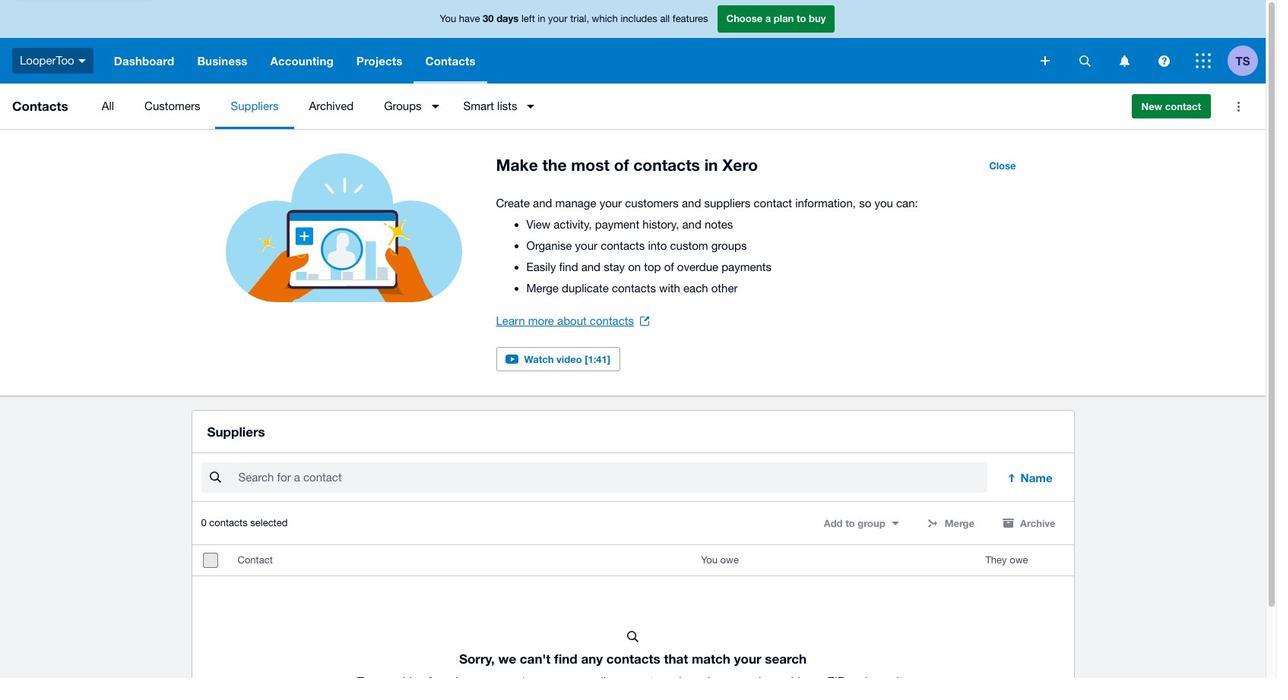 Task type: vqa. For each thing, say whether or not it's contained in the screenshot.
ARCHIVE button
yes



Task type: locate. For each thing, give the bounding box(es) containing it.
in inside you have 30 days left in your trial, which includes all features
[[538, 13, 545, 25]]

your left trial,
[[548, 13, 568, 25]]

trial,
[[570, 13, 589, 25]]

owe for you owe
[[720, 555, 739, 567]]

merge inside button
[[945, 518, 975, 530]]

merge down easily
[[526, 282, 559, 295]]

contact right new
[[1165, 100, 1201, 113]]

other
[[711, 282, 738, 295]]

most
[[571, 156, 610, 175]]

0 horizontal spatial you
[[440, 13, 456, 25]]

0 horizontal spatial of
[[614, 156, 629, 175]]

contact
[[1165, 100, 1201, 113], [754, 197, 792, 210]]

they owe
[[986, 555, 1028, 567]]

xero
[[723, 156, 758, 175]]

watch video [1:41] button
[[496, 347, 620, 372]]

contact inside button
[[1165, 100, 1201, 113]]

merge
[[526, 282, 559, 295], [945, 518, 975, 530]]

to left buy
[[797, 12, 806, 25]]

1 vertical spatial find
[[554, 652, 578, 668]]

so
[[859, 197, 871, 210]]

in
[[538, 13, 545, 25], [704, 156, 718, 175]]

find up duplicate
[[559, 261, 578, 274]]

sorry, we can't find any contacts that match your search
[[459, 652, 807, 668]]

suppliers
[[704, 197, 751, 210]]

you inside you have 30 days left in your trial, which includes all features
[[440, 13, 456, 25]]

find inside contact list table element
[[554, 652, 578, 668]]

2 owe from the left
[[1010, 555, 1028, 567]]

your inside you have 30 days left in your trial, which includes all features
[[548, 13, 568, 25]]

smart lists
[[463, 100, 517, 113]]

smart
[[463, 100, 494, 113]]

svg image
[[1196, 53, 1211, 68], [1119, 55, 1129, 67], [1158, 55, 1170, 67], [78, 59, 86, 63]]

features
[[673, 13, 708, 25]]

menu containing all
[[86, 84, 1119, 129]]

contacts inside dropdown button
[[425, 54, 476, 68]]

owe
[[720, 555, 739, 567], [1010, 555, 1028, 567]]

0 vertical spatial contact
[[1165, 100, 1201, 113]]

0 vertical spatial in
[[538, 13, 545, 25]]

contacts down on
[[612, 282, 656, 295]]

contacts down loopertoo
[[12, 98, 68, 114]]

you inside contact list table element
[[701, 555, 718, 567]]

of right most
[[614, 156, 629, 175]]

in for left
[[538, 13, 545, 25]]

in for contacts
[[704, 156, 718, 175]]

30
[[483, 12, 494, 25]]

in right left
[[538, 13, 545, 25]]

contacts down have
[[425, 54, 476, 68]]

create and manage your customers and suppliers contact information, so you can:
[[496, 197, 918, 210]]

menu
[[86, 84, 1119, 129]]

view
[[526, 218, 551, 231]]

0
[[201, 518, 207, 529]]

svg image
[[1079, 55, 1091, 67], [1041, 56, 1050, 65]]

smart lists button
[[448, 84, 544, 129]]

1 horizontal spatial contact
[[1165, 100, 1201, 113]]

groups button
[[369, 84, 448, 129]]

learn more about contacts
[[496, 315, 634, 328]]

contacts
[[425, 54, 476, 68], [12, 98, 68, 114]]

add
[[824, 518, 843, 530]]

1 horizontal spatial merge
[[945, 518, 975, 530]]

new contact
[[1142, 100, 1201, 113]]

organise your contacts into custom groups
[[526, 239, 747, 252]]

0 vertical spatial you
[[440, 13, 456, 25]]

of
[[614, 156, 629, 175], [664, 261, 674, 274]]

easily
[[526, 261, 556, 274]]

1 horizontal spatial in
[[704, 156, 718, 175]]

1 vertical spatial of
[[664, 261, 674, 274]]

suppliers
[[231, 100, 279, 113], [207, 424, 265, 440]]

name
[[1021, 472, 1053, 485]]

banner containing ts
[[0, 0, 1266, 84]]

new contact button
[[1132, 94, 1211, 119]]

loopertoo button
[[0, 38, 102, 84]]

1 vertical spatial to
[[846, 518, 855, 530]]

0 vertical spatial merge
[[526, 282, 559, 295]]

duplicate
[[562, 282, 609, 295]]

plan
[[774, 12, 794, 25]]

suppliers inside "button"
[[231, 100, 279, 113]]

you
[[440, 13, 456, 25], [701, 555, 718, 567]]

0 horizontal spatial svg image
[[1041, 56, 1050, 65]]

1 owe from the left
[[720, 555, 739, 567]]

archive
[[1020, 518, 1056, 530]]

0 horizontal spatial in
[[538, 13, 545, 25]]

1 horizontal spatial of
[[664, 261, 674, 274]]

all button
[[86, 84, 129, 129]]

includes
[[621, 13, 657, 25]]

contacts up "customers" in the top of the page
[[634, 156, 700, 175]]

you
[[875, 197, 893, 210]]

0 horizontal spatial owe
[[720, 555, 739, 567]]

days
[[497, 12, 519, 25]]

0 horizontal spatial contact
[[754, 197, 792, 210]]

actions menu image
[[1223, 91, 1254, 122]]

your up payment
[[600, 197, 622, 210]]

0 contacts selected
[[201, 518, 288, 529]]

business
[[197, 54, 248, 68]]

1 horizontal spatial you
[[701, 555, 718, 567]]

find left any
[[554, 652, 578, 668]]

1 vertical spatial suppliers
[[207, 424, 265, 440]]

merge left archive button
[[945, 518, 975, 530]]

new
[[1142, 100, 1163, 113]]

find
[[559, 261, 578, 274], [554, 652, 578, 668]]

add to group button
[[815, 512, 908, 536]]

1 vertical spatial you
[[701, 555, 718, 567]]

banner
[[0, 0, 1266, 84]]

your right match
[[734, 652, 761, 668]]

1 vertical spatial contacts
[[12, 98, 68, 114]]

in left xero
[[704, 156, 718, 175]]

1 horizontal spatial owe
[[1010, 555, 1028, 567]]

can't
[[520, 652, 551, 668]]

1 vertical spatial in
[[704, 156, 718, 175]]

your
[[548, 13, 568, 25], [600, 197, 622, 210], [575, 239, 598, 252], [734, 652, 761, 668]]

contacts button
[[414, 38, 487, 84]]

1 vertical spatial merge
[[945, 518, 975, 530]]

0 vertical spatial suppliers
[[231, 100, 279, 113]]

1 horizontal spatial contacts
[[425, 54, 476, 68]]

loopertoo
[[20, 54, 74, 67]]

0 vertical spatial to
[[797, 12, 806, 25]]

1 horizontal spatial to
[[846, 518, 855, 530]]

to right add
[[846, 518, 855, 530]]

stay
[[604, 261, 625, 274]]

can:
[[896, 197, 918, 210]]

accounting button
[[259, 38, 345, 84]]

watch video [1:41]
[[524, 354, 611, 366]]

match
[[692, 652, 731, 668]]

about
[[557, 315, 587, 328]]

we
[[498, 652, 516, 668]]

0 horizontal spatial merge
[[526, 282, 559, 295]]

of right top
[[664, 261, 674, 274]]

0 vertical spatial contacts
[[425, 54, 476, 68]]

merge duplicate contacts with each other
[[526, 282, 738, 295]]

dashboard
[[114, 54, 174, 68]]

contacts right any
[[607, 652, 660, 668]]

contact right suppliers
[[754, 197, 792, 210]]

left
[[521, 13, 535, 25]]



Task type: describe. For each thing, give the bounding box(es) containing it.
view activity, payment history, and notes
[[526, 218, 733, 231]]

notes
[[705, 218, 733, 231]]

merge for merge
[[945, 518, 975, 530]]

custom
[[670, 239, 708, 252]]

archived button
[[294, 84, 369, 129]]

into
[[648, 239, 667, 252]]

choose a plan to buy
[[726, 12, 826, 25]]

have
[[459, 13, 480, 25]]

you have 30 days left in your trial, which includes all features
[[440, 12, 708, 25]]

top
[[644, 261, 661, 274]]

contact list table element
[[192, 546, 1074, 679]]

archive button
[[993, 512, 1065, 536]]

0 vertical spatial of
[[614, 156, 629, 175]]

0 horizontal spatial contacts
[[12, 98, 68, 114]]

Search for a contact field
[[237, 464, 987, 493]]

search
[[765, 652, 807, 668]]

overdue
[[677, 261, 718, 274]]

you for you owe
[[701, 555, 718, 567]]

organise
[[526, 239, 572, 252]]

all
[[102, 100, 114, 113]]

dashboard link
[[102, 38, 186, 84]]

contact
[[238, 555, 273, 567]]

close
[[989, 160, 1016, 172]]

customers
[[145, 100, 200, 113]]

[1:41]
[[585, 354, 611, 366]]

learn
[[496, 315, 525, 328]]

your down activity,
[[575, 239, 598, 252]]

any
[[581, 652, 603, 668]]

lists
[[497, 100, 517, 113]]

make
[[496, 156, 538, 175]]

easily find and stay on top of overdue payments
[[526, 261, 772, 274]]

more
[[528, 315, 554, 328]]

to inside add to group 'popup button'
[[846, 518, 855, 530]]

you owe
[[701, 555, 739, 567]]

0 horizontal spatial to
[[797, 12, 806, 25]]

on
[[628, 261, 641, 274]]

group
[[858, 518, 885, 530]]

make the most of contacts in xero
[[496, 156, 758, 175]]

which
[[592, 13, 618, 25]]

business button
[[186, 38, 259, 84]]

payment
[[595, 218, 639, 231]]

1 vertical spatial contact
[[754, 197, 792, 210]]

create
[[496, 197, 530, 210]]

and up view
[[533, 197, 552, 210]]

svg image inside 'loopertoo' popup button
[[78, 59, 86, 63]]

0 vertical spatial find
[[559, 261, 578, 274]]

groups
[[384, 100, 422, 113]]

projects button
[[345, 38, 414, 84]]

add to group
[[824, 518, 885, 530]]

contacts down payment
[[601, 239, 645, 252]]

a
[[765, 12, 771, 25]]

contacts inside contact list table element
[[607, 652, 660, 668]]

ts
[[1236, 54, 1250, 67]]

accounting
[[270, 54, 334, 68]]

watch
[[524, 354, 554, 366]]

groups
[[711, 239, 747, 252]]

and left suppliers
[[682, 197, 701, 210]]

suppliers button
[[215, 84, 294, 129]]

all
[[660, 13, 670, 25]]

your inside contact list table element
[[734, 652, 761, 668]]

video
[[557, 354, 582, 366]]

payments
[[722, 261, 772, 274]]

they
[[986, 555, 1007, 567]]

owe for they owe
[[1010, 555, 1028, 567]]

you for you have 30 days left in your trial, which includes all features
[[440, 13, 456, 25]]

merge for merge duplicate contacts with each other
[[526, 282, 559, 295]]

information,
[[795, 197, 856, 210]]

and up custom
[[682, 218, 702, 231]]

merge button
[[917, 512, 984, 536]]

buy
[[809, 12, 826, 25]]

archived
[[309, 100, 354, 113]]

customers
[[625, 197, 679, 210]]

contacts right 0
[[209, 518, 248, 529]]

choose
[[726, 12, 763, 25]]

each
[[684, 282, 708, 295]]

selected
[[250, 518, 288, 529]]

that
[[664, 652, 688, 668]]

contacts down "merge duplicate contacts with each other"
[[590, 315, 634, 328]]

activity,
[[554, 218, 592, 231]]

manage
[[555, 197, 596, 210]]

and up duplicate
[[581, 261, 601, 274]]

sorry,
[[459, 652, 495, 668]]

history,
[[643, 218, 679, 231]]

with
[[659, 282, 680, 295]]

the
[[542, 156, 567, 175]]

projects
[[356, 54, 402, 68]]

1 horizontal spatial svg image
[[1079, 55, 1091, 67]]



